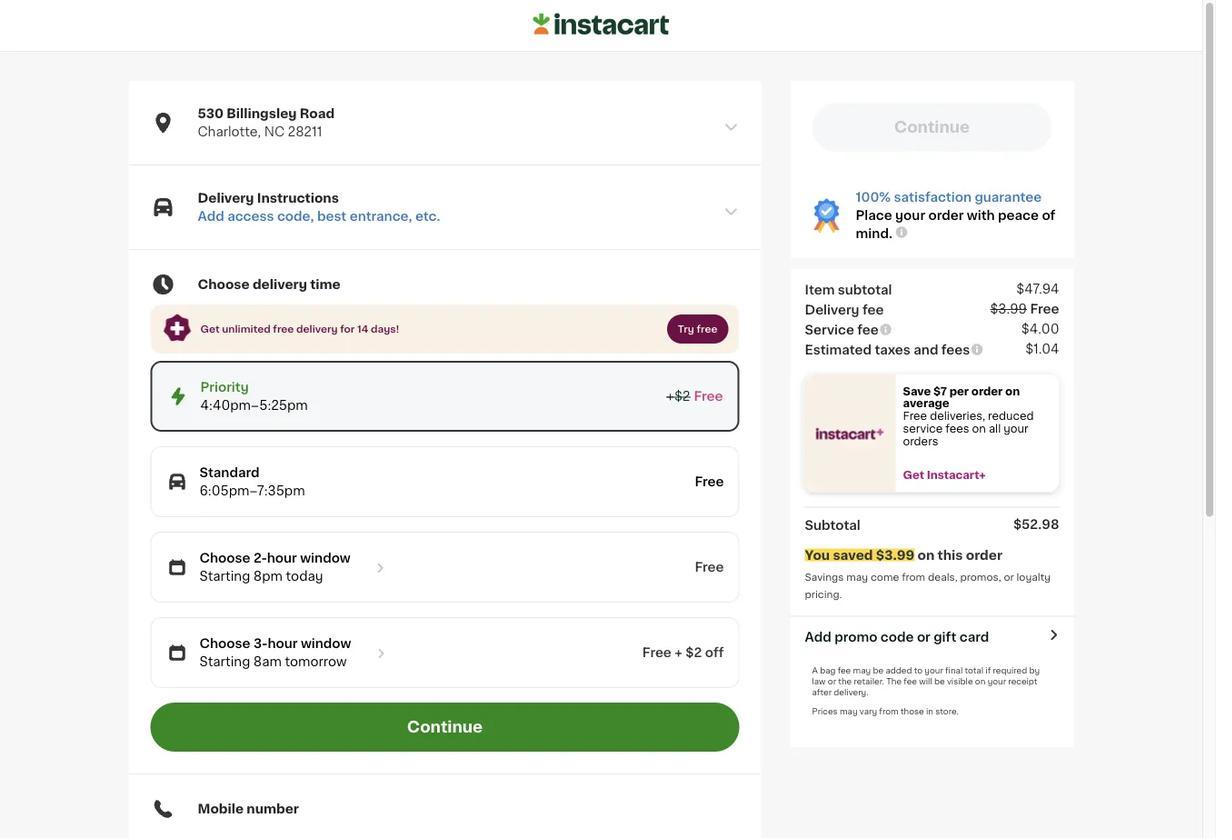 Task type: describe. For each thing, give the bounding box(es) containing it.
$7
[[934, 386, 948, 396]]

free down +$2 free
[[695, 476, 724, 488]]

+$2
[[667, 390, 691, 403]]

4:40pm–5:25pm
[[201, 399, 308, 412]]

receipt
[[1009, 677, 1038, 686]]

add inside delivery instructions add access code, best entrance, etc.
[[198, 210, 224, 223]]

28211
[[288, 125, 323, 138]]

choose for choose 2-hour window starting 8pm today
[[200, 552, 251, 565]]

reduced
[[989, 411, 1034, 421]]

get instacart+ button
[[896, 469, 1060, 482]]

continue
[[407, 720, 483, 735]]

to
[[915, 667, 923, 675]]

1 vertical spatial $3.99
[[876, 549, 915, 562]]

for
[[340, 324, 355, 334]]

estimated
[[805, 343, 872, 356]]

a
[[812, 667, 818, 675]]

loyalty
[[1017, 572, 1051, 582]]

law
[[812, 677, 826, 686]]

fee up 'estimated taxes and fees'
[[858, 323, 879, 336]]

+$2 free
[[667, 390, 723, 403]]

road
[[300, 107, 335, 120]]

2-
[[254, 552, 267, 565]]

billingsley
[[227, 107, 297, 120]]

tomorrow
[[285, 656, 347, 668]]

deliveries,
[[930, 411, 986, 421]]

pricing.
[[805, 589, 842, 599]]

0 vertical spatial delivery
[[253, 278, 307, 291]]

1 horizontal spatial $3.99
[[991, 302, 1028, 315]]

by
[[1030, 667, 1040, 675]]

those
[[901, 707, 925, 716]]

your up will at the right bottom
[[925, 667, 944, 675]]

per
[[950, 386, 969, 396]]

place your order with peace of mind.
[[856, 209, 1056, 240]]

starting for choose 3-hour window starting 8am tomorrow
[[200, 656, 250, 668]]

$52.98
[[1014, 518, 1060, 531]]

will
[[920, 677, 933, 686]]

on inside a bag fee may be added to your final total if required by law or the retailer. the fee will be visible on your receipt after delivery.
[[976, 677, 986, 686]]

item subtotal
[[805, 283, 893, 296]]

off
[[705, 647, 724, 659]]

add promo code or gift card button
[[805, 628, 990, 646]]

choose for choose 3-hour window starting 8am tomorrow
[[200, 638, 251, 650]]

save
[[903, 386, 931, 396]]

100%
[[856, 191, 891, 204]]

choose delivery time
[[198, 278, 341, 291]]

1 free from the left
[[273, 324, 294, 334]]

subtotal
[[838, 283, 893, 296]]

delivery instructions image
[[723, 204, 740, 220]]

order inside place your order with peace of mind.
[[929, 209, 964, 222]]

1 vertical spatial be
[[935, 677, 945, 686]]

promos,
[[961, 572, 1002, 582]]

starting for choose 2-hour window starting 8pm today
[[200, 570, 250, 583]]

standard
[[200, 467, 260, 479]]

all
[[989, 423, 1001, 434]]

delivery inside announcement region
[[296, 324, 338, 334]]

$3.99 free
[[991, 302, 1060, 315]]

service fee
[[805, 323, 879, 336]]

on up reduced
[[1006, 386, 1020, 396]]

bag
[[820, 667, 836, 675]]

530 billingsley road charlotte, nc 28211
[[198, 107, 335, 138]]

delivery.
[[834, 688, 869, 697]]

save $7 per order on average free deliveries, reduced service fees on all your orders
[[903, 386, 1037, 447]]

0 horizontal spatial be
[[873, 667, 884, 675]]

time
[[310, 278, 341, 291]]

prices
[[812, 707, 838, 716]]

your inside save $7 per order on average free deliveries, reduced service fees on all your orders
[[1004, 423, 1029, 434]]

final
[[946, 667, 963, 675]]

mind.
[[856, 227, 893, 240]]

with
[[967, 209, 995, 222]]

and
[[914, 343, 939, 356]]

priority 4:40pm–5:25pm
[[201, 381, 308, 412]]

may for come
[[847, 572, 869, 582]]

gift
[[934, 631, 957, 643]]

try free
[[678, 324, 718, 334]]

free inside save $7 per order on average free deliveries, reduced service fees on all your orders
[[903, 411, 928, 421]]

etc.
[[415, 210, 440, 223]]

mobile
[[198, 803, 244, 816]]

fees inside save $7 per order on average free deliveries, reduced service fees on all your orders
[[946, 423, 970, 434]]

fee down to in the bottom of the page
[[904, 677, 917, 686]]

come
[[871, 572, 900, 582]]

$47.94
[[1017, 282, 1060, 295]]

priority
[[201, 381, 249, 394]]

you saved $3.99 on this order
[[805, 549, 1003, 562]]

the
[[887, 677, 902, 686]]

free inside 'button'
[[697, 324, 718, 334]]

mobile number
[[198, 803, 299, 816]]

delivery address image
[[723, 119, 740, 135]]

delivery instructions add access code, best entrance, etc.
[[198, 192, 440, 223]]

window for tomorrow
[[301, 638, 351, 650]]

on left all
[[973, 423, 987, 434]]

hour for 8pm
[[267, 552, 297, 565]]



Task type: locate. For each thing, give the bounding box(es) containing it.
530
[[198, 107, 224, 120]]

be
[[873, 667, 884, 675], [935, 677, 945, 686]]

or inside a bag fee may be added to your final total if required by law or the retailer. the fee will be visible on your receipt after delivery.
[[828, 677, 837, 686]]

hour for 8am
[[268, 638, 298, 650]]

free right the +$2
[[694, 390, 723, 403]]

your down reduced
[[1004, 423, 1029, 434]]

2 vertical spatial order
[[966, 549, 1003, 562]]

promo
[[835, 631, 878, 643]]

delivery up 'access'
[[198, 192, 254, 205]]

2 window from the top
[[301, 638, 351, 650]]

average
[[903, 398, 950, 409]]

hour up 8pm
[[267, 552, 297, 565]]

2 free from the left
[[697, 324, 718, 334]]

code
[[881, 631, 914, 643]]

standard 6:05pm–7:35pm
[[200, 467, 305, 497]]

delivery fee
[[805, 303, 884, 316]]

0 vertical spatial hour
[[267, 552, 297, 565]]

$3.99 down $47.94
[[991, 302, 1028, 315]]

unlimited
[[222, 324, 271, 334]]

savings may come from deals, promos, or loyalty pricing.
[[805, 572, 1054, 599]]

$1.04
[[1026, 342, 1060, 355]]

starting inside choose 3-hour window starting 8am tomorrow
[[200, 656, 250, 668]]

choose inside choose 3-hour window starting 8am tomorrow
[[200, 638, 251, 650]]

add left 'access'
[[198, 210, 224, 223]]

free + $2 off
[[643, 647, 724, 659]]

on left the 'this'
[[918, 549, 935, 562]]

in
[[927, 707, 934, 716]]

your down if
[[988, 677, 1007, 686]]

or inside savings may come from deals, promos, or loyalty pricing.
[[1004, 572, 1014, 582]]

be right will at the right bottom
[[935, 677, 945, 686]]

order inside save $7 per order on average free deliveries, reduced service fees on all your orders
[[972, 386, 1003, 396]]

$3.99 up come
[[876, 549, 915, 562]]

2 vertical spatial choose
[[200, 638, 251, 650]]

1 horizontal spatial get
[[903, 470, 925, 481]]

get instacart+
[[903, 470, 986, 481]]

0 horizontal spatial $3.99
[[876, 549, 915, 562]]

1 vertical spatial delivery
[[805, 303, 860, 316]]

may for vary
[[840, 707, 858, 716]]

2 starting from the top
[[200, 656, 250, 668]]

0 vertical spatial may
[[847, 572, 869, 582]]

1 vertical spatial order
[[972, 386, 1003, 396]]

savings
[[805, 572, 844, 582]]

or
[[1004, 572, 1014, 582], [917, 631, 931, 643], [828, 677, 837, 686]]

delivery inside delivery instructions add access code, best entrance, etc.
[[198, 192, 254, 205]]

1 horizontal spatial be
[[935, 677, 945, 686]]

free right "try"
[[697, 324, 718, 334]]

from inside savings may come from deals, promos, or loyalty pricing.
[[902, 572, 926, 582]]

service
[[805, 323, 855, 336]]

1 vertical spatial choose
[[200, 552, 251, 565]]

1 vertical spatial may
[[853, 667, 871, 675]]

delivery for delivery instructions add access code, best entrance, etc.
[[198, 192, 254, 205]]

may up retailer.
[[853, 667, 871, 675]]

window up today
[[300, 552, 351, 565]]

+
[[675, 647, 683, 659]]

orders
[[903, 436, 939, 447]]

place
[[856, 209, 893, 222]]

or left gift
[[917, 631, 931, 643]]

get down orders
[[903, 470, 925, 481]]

fee up the
[[838, 667, 851, 675]]

0 vertical spatial window
[[300, 552, 351, 565]]

required
[[993, 667, 1028, 675]]

the
[[839, 677, 852, 686]]

1 window from the top
[[300, 552, 351, 565]]

satisfaction
[[894, 191, 972, 204]]

hour up 8am
[[268, 638, 298, 650]]

0 vertical spatial $3.99
[[991, 302, 1028, 315]]

choose for choose delivery time
[[198, 278, 250, 291]]

1 horizontal spatial add
[[805, 631, 832, 643]]

2 vertical spatial or
[[828, 677, 837, 686]]

service
[[903, 423, 943, 434]]

0 horizontal spatial add
[[198, 210, 224, 223]]

0 vertical spatial add
[[198, 210, 224, 223]]

hour inside choose 2-hour window starting 8pm today
[[267, 552, 297, 565]]

add up a
[[805, 631, 832, 643]]

retailer.
[[854, 677, 885, 686]]

1 vertical spatial delivery
[[296, 324, 338, 334]]

choose 3-hour window starting 8am tomorrow
[[200, 638, 351, 668]]

0 vertical spatial starting
[[200, 570, 250, 583]]

add
[[198, 210, 224, 223], [805, 631, 832, 643]]

home image
[[533, 11, 670, 38]]

1 vertical spatial starting
[[200, 656, 250, 668]]

window for today
[[300, 552, 351, 565]]

a bag fee may be added to your final total if required by law or the retailer. the fee will be visible on your receipt after delivery.
[[812, 667, 1040, 697]]

1 starting from the top
[[200, 570, 250, 583]]

try
[[678, 324, 695, 334]]

starting left 8am
[[200, 656, 250, 668]]

prices may vary from those in store.
[[812, 707, 959, 716]]

free up service
[[903, 411, 928, 421]]

1 horizontal spatial or
[[917, 631, 931, 643]]

get inside button
[[903, 470, 925, 481]]

store.
[[936, 707, 959, 716]]

1 vertical spatial window
[[301, 638, 351, 650]]

instructions
[[257, 192, 339, 205]]

fees right and
[[942, 343, 970, 356]]

add promo code or gift card
[[805, 631, 990, 643]]

or down bag on the bottom of the page
[[828, 677, 837, 686]]

or inside button
[[917, 631, 931, 643]]

starting left 8pm
[[200, 570, 250, 583]]

try free button
[[667, 315, 729, 344]]

order down "100% satisfaction guarantee" on the top
[[929, 209, 964, 222]]

get left unlimited
[[201, 324, 220, 334]]

0 horizontal spatial from
[[880, 707, 899, 716]]

nc
[[264, 125, 285, 138]]

card
[[960, 631, 990, 643]]

get unlimited free delivery for 14 days!
[[201, 324, 400, 334]]

window up tomorrow
[[301, 638, 351, 650]]

0 vertical spatial delivery
[[198, 192, 254, 205]]

best
[[317, 210, 347, 223]]

window inside choose 2-hour window starting 8pm today
[[300, 552, 351, 565]]

instacart+
[[927, 470, 986, 481]]

fee
[[863, 303, 884, 316], [858, 323, 879, 336], [838, 667, 851, 675], [904, 677, 917, 686]]

may down saved
[[847, 572, 869, 582]]

number
[[247, 803, 299, 816]]

get for get unlimited free delivery for 14 days!
[[201, 324, 220, 334]]

saved
[[833, 549, 873, 562]]

0 vertical spatial choose
[[198, 278, 250, 291]]

choose
[[198, 278, 250, 291], [200, 552, 251, 565], [200, 638, 251, 650]]

0 vertical spatial be
[[873, 667, 884, 675]]

0 vertical spatial from
[[902, 572, 926, 582]]

from down the you saved $3.99 on this order
[[902, 572, 926, 582]]

1 vertical spatial add
[[805, 631, 832, 643]]

this
[[938, 549, 963, 562]]

free left +
[[643, 647, 672, 659]]

3-
[[254, 638, 268, 650]]

free right unlimited
[[273, 324, 294, 334]]

order right per
[[972, 386, 1003, 396]]

on down total
[[976, 677, 986, 686]]

from for deals,
[[902, 572, 926, 582]]

entrance,
[[350, 210, 412, 223]]

0 horizontal spatial or
[[828, 677, 837, 686]]

access
[[227, 210, 274, 223]]

choose up unlimited
[[198, 278, 250, 291]]

choose left 3-
[[200, 638, 251, 650]]

code,
[[277, 210, 314, 223]]

1 vertical spatial from
[[880, 707, 899, 716]]

delivery up service
[[805, 303, 860, 316]]

hour
[[267, 552, 297, 565], [268, 638, 298, 650]]

from for those
[[880, 707, 899, 716]]

0 horizontal spatial get
[[201, 324, 220, 334]]

0 vertical spatial or
[[1004, 572, 1014, 582]]

may down delivery.
[[840, 707, 858, 716]]

delivery for delivery fee
[[805, 303, 860, 316]]

of
[[1042, 209, 1056, 222]]

may inside a bag fee may be added to your final total if required by law or the retailer. the fee will be visible on your receipt after delivery.
[[853, 667, 871, 675]]

announcement region
[[150, 305, 740, 354]]

fees
[[942, 343, 970, 356], [946, 423, 970, 434]]

1 vertical spatial get
[[903, 470, 925, 481]]

fee down the subtotal
[[863, 303, 884, 316]]

delivery
[[253, 278, 307, 291], [296, 324, 338, 334]]

peace
[[999, 209, 1039, 222]]

0 vertical spatial fees
[[942, 343, 970, 356]]

visible
[[947, 677, 974, 686]]

0 vertical spatial get
[[201, 324, 220, 334]]

you
[[805, 549, 830, 562]]

2 vertical spatial may
[[840, 707, 858, 716]]

delivery left time
[[253, 278, 307, 291]]

more info about 100% satisfaction guarantee image
[[895, 225, 909, 240]]

6:05pm–7:35pm
[[200, 485, 305, 497]]

choose left 2-
[[200, 552, 251, 565]]

may
[[847, 572, 869, 582], [853, 667, 871, 675], [840, 707, 858, 716]]

your inside place your order with peace of mind.
[[896, 209, 926, 222]]

order up promos,
[[966, 549, 1003, 562]]

fees down deliveries,
[[946, 423, 970, 434]]

1 horizontal spatial from
[[902, 572, 926, 582]]

or left loyalty
[[1004, 572, 1014, 582]]

free
[[273, 324, 294, 334], [697, 324, 718, 334]]

0 horizontal spatial free
[[273, 324, 294, 334]]

100% satisfaction guarantee
[[856, 191, 1042, 204]]

hour inside choose 3-hour window starting 8am tomorrow
[[268, 638, 298, 650]]

item
[[805, 283, 835, 296]]

days!
[[371, 324, 400, 334]]

1 horizontal spatial free
[[697, 324, 718, 334]]

vary
[[860, 707, 878, 716]]

order
[[929, 209, 964, 222], [972, 386, 1003, 396], [966, 549, 1003, 562]]

add inside button
[[805, 631, 832, 643]]

1 horizontal spatial delivery
[[805, 303, 860, 316]]

1 vertical spatial hour
[[268, 638, 298, 650]]

free up off
[[695, 561, 724, 574]]

1 vertical spatial fees
[[946, 423, 970, 434]]

$2
[[686, 647, 702, 659]]

1 vertical spatial or
[[917, 631, 931, 643]]

free up $4.00 on the top of page
[[1031, 302, 1060, 315]]

your up more info about 100% satisfaction guarantee icon
[[896, 209, 926, 222]]

2 horizontal spatial or
[[1004, 572, 1014, 582]]

delivery
[[198, 192, 254, 205], [805, 303, 860, 316]]

get inside announcement region
[[201, 324, 220, 334]]

0 vertical spatial order
[[929, 209, 964, 222]]

be up retailer.
[[873, 667, 884, 675]]

from right "vary"
[[880, 707, 899, 716]]

window
[[300, 552, 351, 565], [301, 638, 351, 650]]

delivery left for
[[296, 324, 338, 334]]

starting inside choose 2-hour window starting 8pm today
[[200, 570, 250, 583]]

8pm
[[254, 570, 283, 583]]

from
[[902, 572, 926, 582], [880, 707, 899, 716]]

today
[[286, 570, 323, 583]]

after
[[812, 688, 832, 697]]

0 horizontal spatial delivery
[[198, 192, 254, 205]]

$4.00
[[1022, 322, 1060, 335]]

window inside choose 3-hour window starting 8am tomorrow
[[301, 638, 351, 650]]

total
[[965, 667, 984, 675]]

choose inside choose 2-hour window starting 8pm today
[[200, 552, 251, 565]]

get for get instacart+
[[903, 470, 925, 481]]

taxes
[[875, 343, 911, 356]]

may inside savings may come from deals, promos, or loyalty pricing.
[[847, 572, 869, 582]]



Task type: vqa. For each thing, say whether or not it's contained in the screenshot.
law
yes



